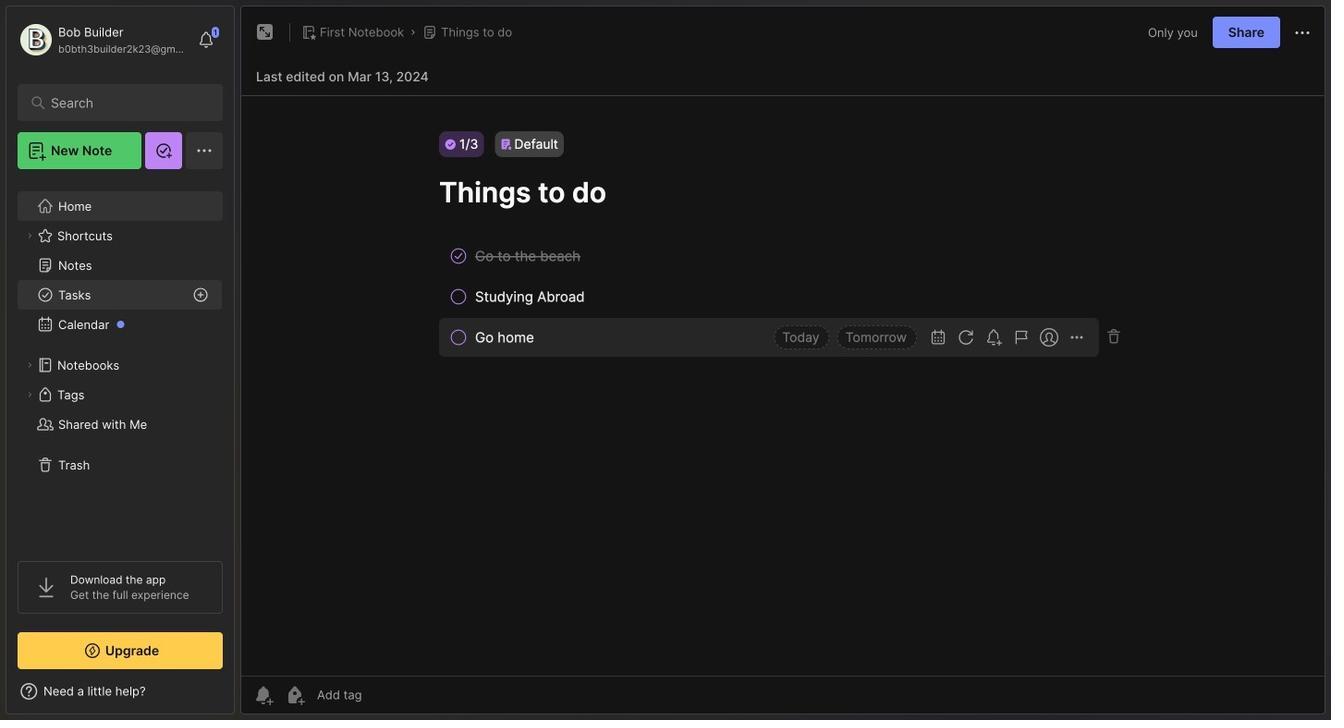 Task type: describe. For each thing, give the bounding box(es) containing it.
main element
[[0, 0, 240, 720]]

expand note image
[[254, 21, 276, 43]]

none search field inside main element
[[51, 92, 198, 114]]

add a reminder image
[[252, 684, 275, 706]]

WHAT'S NEW field
[[6, 677, 234, 706]]

click to collapse image
[[233, 686, 247, 708]]

More actions field
[[1292, 21, 1314, 44]]

expand tags image
[[24, 389, 35, 400]]



Task type: vqa. For each thing, say whether or not it's contained in the screenshot.
the to the top
no



Task type: locate. For each thing, give the bounding box(es) containing it.
more actions image
[[1292, 22, 1314, 44]]

add tag image
[[284, 684, 306, 706]]

None search field
[[51, 92, 198, 114]]

tree
[[6, 180, 234, 545]]

Add tag field
[[315, 687, 454, 703]]

tree inside main element
[[6, 180, 234, 545]]

Account field
[[18, 21, 189, 58]]

Search text field
[[51, 94, 198, 112]]

note window element
[[240, 6, 1326, 719]]

expand notebooks image
[[24, 360, 35, 371]]

Note Editor text field
[[241, 95, 1325, 676]]



